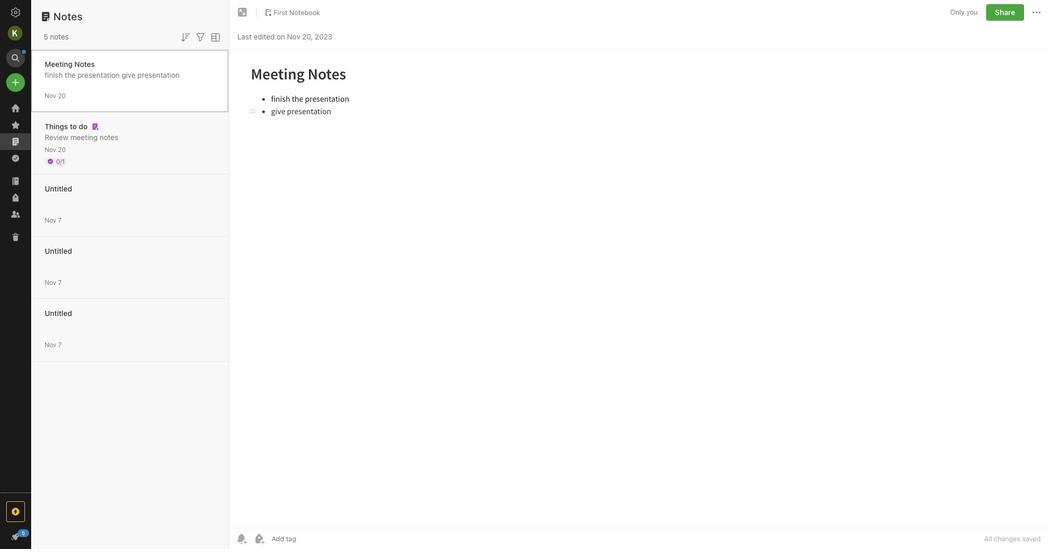 Task type: describe. For each thing, give the bounding box(es) containing it.
Help and Learning task checklist field
[[0, 529, 31, 546]]

share button
[[987, 4, 1025, 21]]

20,
[[302, 32, 313, 41]]

things to do
[[45, 122, 88, 131]]

note window element
[[229, 0, 1049, 550]]

saved
[[1023, 535, 1041, 543]]

all
[[984, 535, 992, 543]]

settings image
[[9, 6, 22, 19]]

Sort options field
[[179, 30, 192, 44]]

add a reminder image
[[235, 533, 248, 546]]

1 untitled from the top
[[45, 184, 72, 193]]

3 nov 7 from the top
[[45, 341, 62, 349]]

1 7 from the top
[[58, 216, 62, 224]]

meeting
[[70, 133, 98, 142]]

edited
[[254, 32, 275, 41]]

2 nov 7 from the top
[[45, 279, 62, 287]]

1 nov 7 from the top
[[45, 216, 62, 224]]

View options field
[[207, 30, 222, 44]]

things
[[45, 122, 68, 131]]

2023
[[315, 32, 333, 41]]

to
[[70, 122, 77, 131]]

2 untitled from the top
[[45, 247, 72, 255]]

give
[[122, 70, 136, 79]]

5 for 5 notes
[[44, 32, 48, 41]]

expand note image
[[236, 6, 249, 19]]

the
[[65, 70, 76, 79]]

1 nov 20 from the top
[[45, 92, 66, 99]]

Note Editor text field
[[229, 50, 1049, 528]]

share
[[995, 8, 1016, 17]]

first notebook
[[274, 8, 320, 16]]

changes
[[994, 535, 1021, 543]]

2 20 from the top
[[58, 146, 66, 154]]

Account field
[[0, 23, 31, 44]]

last edited on nov 20, 2023
[[237, 32, 333, 41]]

notes inside meeting notes finish the presentation give presentation
[[75, 59, 95, 68]]

5 notes
[[44, 32, 69, 41]]

More actions field
[[1031, 4, 1043, 21]]

1 horizontal spatial notes
[[100, 133, 118, 142]]

review meeting notes
[[45, 133, 118, 142]]

click to expand image
[[27, 530, 35, 543]]

account image
[[8, 26, 22, 41]]

home image
[[9, 102, 22, 115]]



Task type: locate. For each thing, give the bounding box(es) containing it.
Add filters field
[[194, 30, 207, 44]]

1 vertical spatial notes
[[100, 133, 118, 142]]

1 vertical spatial notes
[[75, 59, 95, 68]]

20 up 0/1
[[58, 146, 66, 154]]

1 vertical spatial nov 7
[[45, 279, 62, 287]]

0 vertical spatial notes
[[54, 10, 83, 22]]

0 vertical spatial 7
[[58, 216, 62, 224]]

first notebook button
[[261, 5, 324, 20]]

nov
[[287, 32, 300, 41], [45, 92, 56, 99], [45, 146, 56, 154], [45, 216, 56, 224], [45, 279, 56, 287], [45, 341, 56, 349]]

1 vertical spatial 5
[[22, 530, 25, 537]]

1 vertical spatial 20
[[58, 146, 66, 154]]

nov 20 down review
[[45, 146, 66, 154]]

2 vertical spatial nov 7
[[45, 341, 62, 349]]

2 presentation from the left
[[138, 70, 180, 79]]

5 left 'click to expand' icon
[[22, 530, 25, 537]]

untitled
[[45, 184, 72, 193], [45, 247, 72, 255], [45, 309, 72, 318]]

first
[[274, 8, 288, 16]]

7
[[58, 216, 62, 224], [58, 279, 62, 287], [58, 341, 62, 349]]

notebook
[[289, 8, 320, 16]]

presentation
[[78, 70, 120, 79], [138, 70, 180, 79]]

notes right "meeting"
[[100, 133, 118, 142]]

1 vertical spatial 7
[[58, 279, 62, 287]]

meeting
[[45, 59, 73, 68]]

0/1
[[56, 158, 65, 165]]

0 vertical spatial untitled
[[45, 184, 72, 193]]

1 vertical spatial nov 20
[[45, 146, 66, 154]]

1 vertical spatial untitled
[[45, 247, 72, 255]]

last
[[237, 32, 252, 41]]

3 7 from the top
[[58, 341, 62, 349]]

all changes saved
[[984, 535, 1041, 543]]

0 vertical spatial nov 7
[[45, 216, 62, 224]]

2 vertical spatial untitled
[[45, 309, 72, 318]]

finish
[[45, 70, 63, 79]]

1 horizontal spatial 5
[[44, 32, 48, 41]]

5 for 5
[[22, 530, 25, 537]]

2 nov 20 from the top
[[45, 146, 66, 154]]

20 down 'finish'
[[58, 92, 66, 99]]

only you
[[951, 8, 978, 16]]

3 untitled from the top
[[45, 309, 72, 318]]

meeting notes finish the presentation give presentation
[[45, 59, 180, 79]]

upgrade image
[[9, 506, 22, 519]]

0 vertical spatial nov 20
[[45, 92, 66, 99]]

do
[[79, 122, 88, 131]]

only
[[951, 8, 965, 16]]

add tag image
[[253, 533, 265, 546]]

presentation right give
[[138, 70, 180, 79]]

2 7 from the top
[[58, 279, 62, 287]]

you
[[967, 8, 978, 16]]

0 horizontal spatial presentation
[[78, 70, 120, 79]]

5 inside help and learning task checklist field
[[22, 530, 25, 537]]

more actions image
[[1031, 6, 1043, 19]]

1 horizontal spatial presentation
[[138, 70, 180, 79]]

add filters image
[[194, 31, 207, 44]]

presentation right the
[[78, 70, 120, 79]]

notes up the
[[75, 59, 95, 68]]

0 vertical spatial 20
[[58, 92, 66, 99]]

20
[[58, 92, 66, 99], [58, 146, 66, 154]]

0 horizontal spatial 5
[[22, 530, 25, 537]]

notes
[[50, 32, 69, 41], [100, 133, 118, 142]]

nov 20 down 'finish'
[[45, 92, 66, 99]]

nov 7
[[45, 216, 62, 224], [45, 279, 62, 287], [45, 341, 62, 349]]

5
[[44, 32, 48, 41], [22, 530, 25, 537]]

review
[[45, 133, 68, 142]]

notes up 'meeting'
[[50, 32, 69, 41]]

0 horizontal spatial notes
[[50, 32, 69, 41]]

notes up the 5 notes
[[54, 10, 83, 22]]

nov 20
[[45, 92, 66, 99], [45, 146, 66, 154]]

notes
[[54, 10, 83, 22], [75, 59, 95, 68]]

on
[[277, 32, 285, 41]]

Add tag field
[[271, 535, 349, 544]]

note list element
[[31, 0, 229, 550]]

1 presentation from the left
[[78, 70, 120, 79]]

2 vertical spatial 7
[[58, 341, 62, 349]]

5 up 'meeting'
[[44, 32, 48, 41]]

1 20 from the top
[[58, 92, 66, 99]]

nov inside note window element
[[287, 32, 300, 41]]

0 vertical spatial notes
[[50, 32, 69, 41]]

0 vertical spatial 5
[[44, 32, 48, 41]]

tree
[[0, 100, 31, 493]]

5 inside "note list" element
[[44, 32, 48, 41]]



Task type: vqa. For each thing, say whether or not it's contained in the screenshot.
"Click to expand" image
yes



